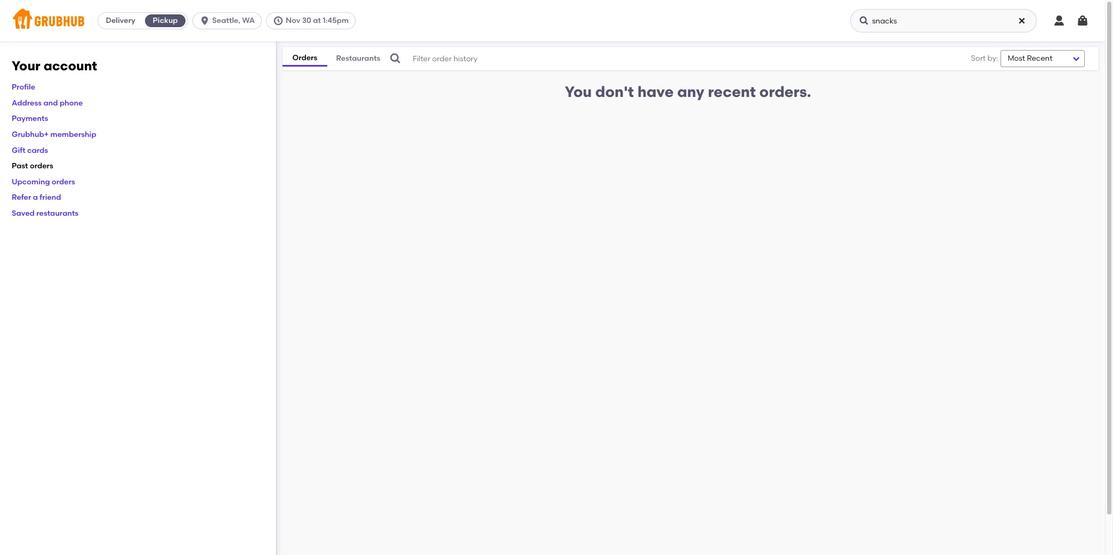 Task type: vqa. For each thing, say whether or not it's contained in the screenshot.
Chick- to the right
no



Task type: describe. For each thing, give the bounding box(es) containing it.
upcoming orders
[[12, 178, 75, 187]]

past orders
[[12, 162, 53, 171]]

delivery button
[[98, 12, 143, 29]]

seattle,
[[212, 16, 240, 25]]

svg image inside nov 30 at 1:45pm button
[[273, 15, 284, 26]]

nov 30 at 1:45pm button
[[266, 12, 360, 29]]

any
[[678, 83, 705, 101]]

pickup button
[[143, 12, 188, 29]]

gift
[[12, 146, 25, 155]]

address and phone link
[[12, 99, 83, 108]]

saved restaurants link
[[12, 209, 79, 218]]

saved
[[12, 209, 35, 218]]

friend
[[40, 193, 61, 202]]

refer
[[12, 193, 31, 202]]

your
[[12, 58, 40, 74]]

grubhub+
[[12, 130, 49, 139]]

upcoming
[[12, 178, 50, 187]]

by:
[[988, 54, 999, 63]]

main navigation navigation
[[0, 0, 1106, 42]]

orders
[[293, 53, 318, 62]]

upcoming orders link
[[12, 178, 75, 187]]

restaurants button
[[327, 51, 390, 66]]

wa
[[242, 16, 255, 25]]

orders button
[[283, 51, 327, 67]]

svg image inside 'seattle, wa' button
[[200, 15, 210, 26]]

and
[[43, 99, 58, 108]]

seattle, wa button
[[193, 12, 266, 29]]

orders for past orders
[[30, 162, 53, 171]]

orders.
[[760, 83, 812, 101]]

nov
[[286, 16, 300, 25]]

phone
[[60, 99, 83, 108]]

grubhub+ membership link
[[12, 130, 96, 139]]

payments
[[12, 114, 48, 123]]

Filter order history search field
[[390, 47, 939, 70]]

profile link
[[12, 83, 35, 92]]

saved restaurants
[[12, 209, 79, 218]]

gift cards
[[12, 146, 48, 155]]

past
[[12, 162, 28, 171]]

pickup
[[153, 16, 178, 25]]



Task type: locate. For each thing, give the bounding box(es) containing it.
1:45pm
[[323, 16, 349, 25]]

delivery
[[106, 16, 135, 25]]

payments link
[[12, 114, 48, 123]]

account
[[44, 58, 97, 74]]

1 horizontal spatial svg image
[[1053, 14, 1066, 27]]

gift cards link
[[12, 146, 48, 155]]

0 vertical spatial orders
[[30, 162, 53, 171]]

1 vertical spatial orders
[[52, 178, 75, 187]]

grubhub+ membership
[[12, 130, 96, 139]]

sort by:
[[972, 54, 999, 63]]

nov 30 at 1:45pm
[[286, 16, 349, 25]]

profile
[[12, 83, 35, 92]]

a
[[33, 193, 38, 202]]

restaurants
[[336, 54, 381, 63]]

0 horizontal spatial svg image
[[200, 15, 210, 26]]

refer a friend
[[12, 193, 61, 202]]

2 horizontal spatial svg image
[[1077, 14, 1090, 27]]

don't
[[596, 83, 634, 101]]

your account
[[12, 58, 97, 74]]

membership
[[50, 130, 96, 139]]

Search for food, convenience, alcohol... search field
[[851, 9, 1037, 33]]

svg image
[[273, 15, 284, 26], [859, 15, 870, 26], [1018, 17, 1027, 25], [390, 52, 402, 65]]

orders up upcoming orders link
[[30, 162, 53, 171]]

recent
[[708, 83, 756, 101]]

have
[[638, 83, 674, 101]]

orders for upcoming orders
[[52, 178, 75, 187]]

orders up friend on the left top of page
[[52, 178, 75, 187]]

you
[[565, 83, 592, 101]]

you don't have any recent orders.
[[565, 83, 812, 101]]

svg image
[[1053, 14, 1066, 27], [1077, 14, 1090, 27], [200, 15, 210, 26]]

seattle, wa
[[212, 16, 255, 25]]

refer a friend link
[[12, 193, 61, 202]]

30
[[302, 16, 311, 25]]

address and phone
[[12, 99, 83, 108]]

orders
[[30, 162, 53, 171], [52, 178, 75, 187]]

cards
[[27, 146, 48, 155]]

sort
[[972, 54, 986, 63]]

address
[[12, 99, 42, 108]]

restaurants
[[36, 209, 79, 218]]

past orders link
[[12, 162, 53, 171]]

at
[[313, 16, 321, 25]]



